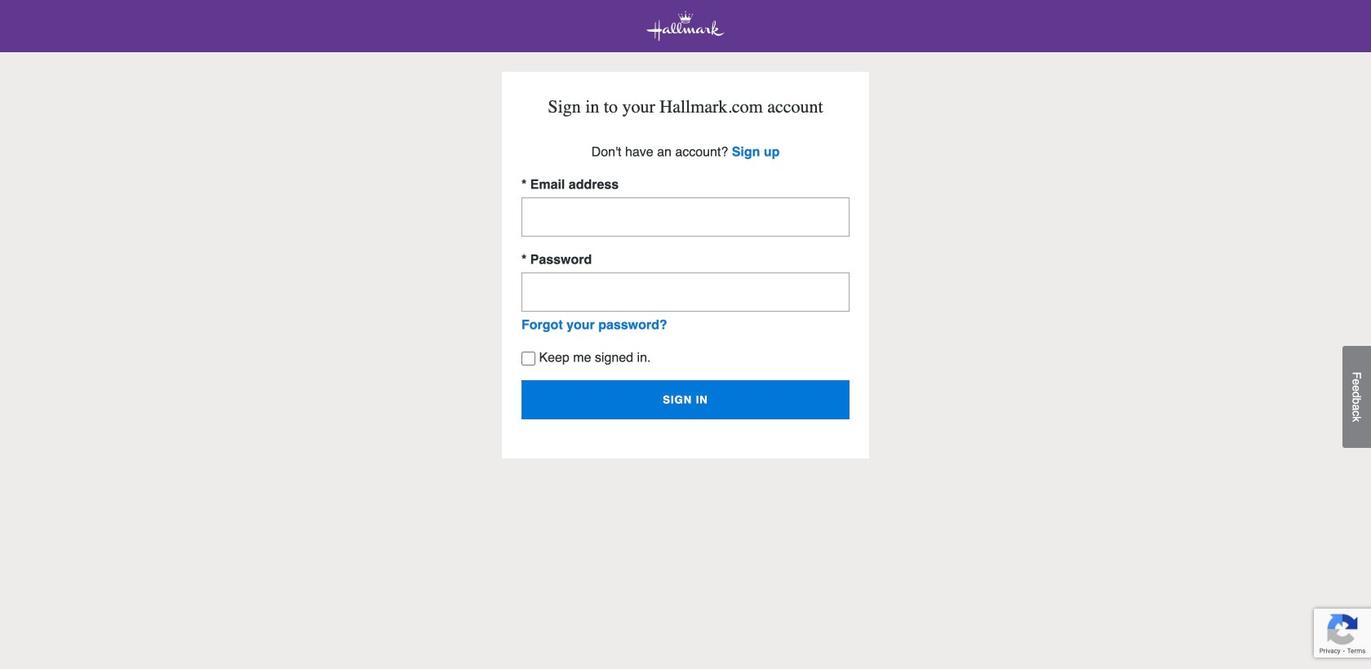 Task type: locate. For each thing, give the bounding box(es) containing it.
region
[[502, 72, 1371, 663]]

None email field
[[522, 198, 850, 237]]

Keep me signed in. Select to have hallmark.com remember your username and password checkbox
[[522, 352, 535, 366]]

None password field
[[522, 273, 850, 312]]



